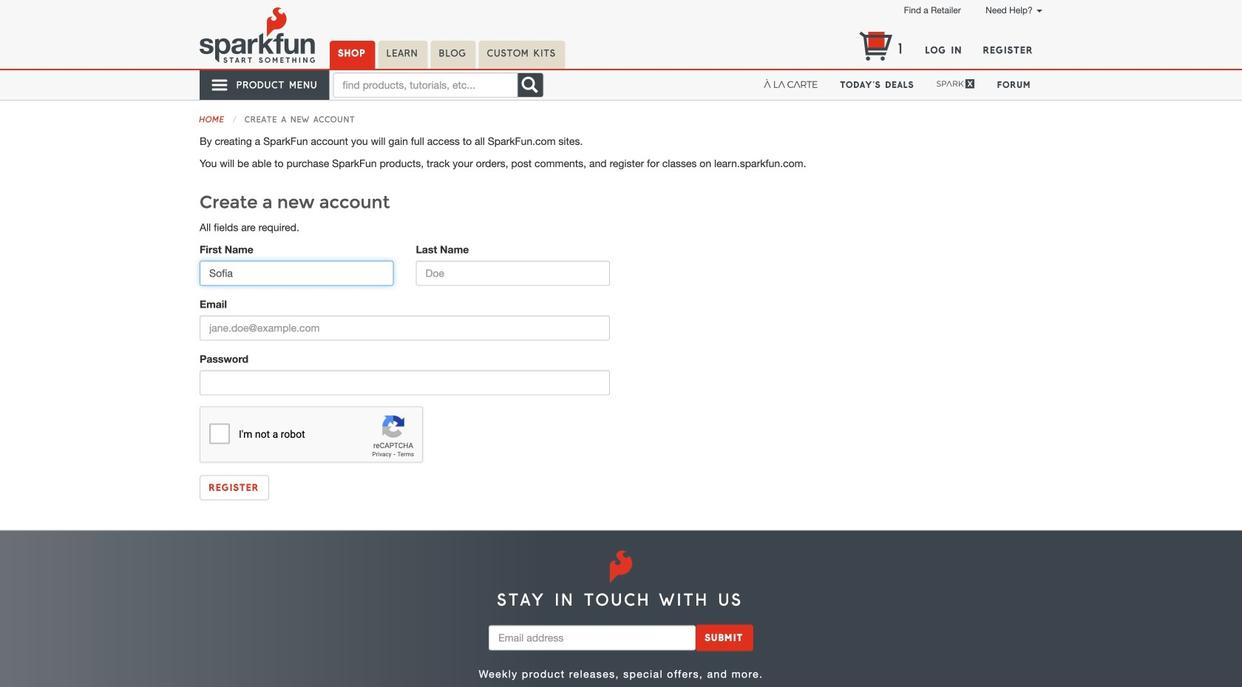 Task type: locate. For each thing, give the bounding box(es) containing it.
form
[[189, 242, 621, 500]]

None submit
[[200, 475, 269, 500], [696, 625, 754, 651], [200, 475, 269, 500], [696, 625, 754, 651]]

Email address email field
[[489, 625, 696, 650]]

None password field
[[200, 370, 610, 395]]

jane.doe@example.com email field
[[200, 315, 610, 341]]

Doe text field
[[416, 261, 610, 286]]

hamburger image
[[211, 76, 230, 94]]



Task type: vqa. For each thing, say whether or not it's contained in the screenshot.
EMAIL ADDRESS email field
yes



Task type: describe. For each thing, give the bounding box(es) containing it.
find products, tutorials, etc... text field
[[333, 72, 518, 98]]

Jane text field
[[200, 261, 394, 286]]



